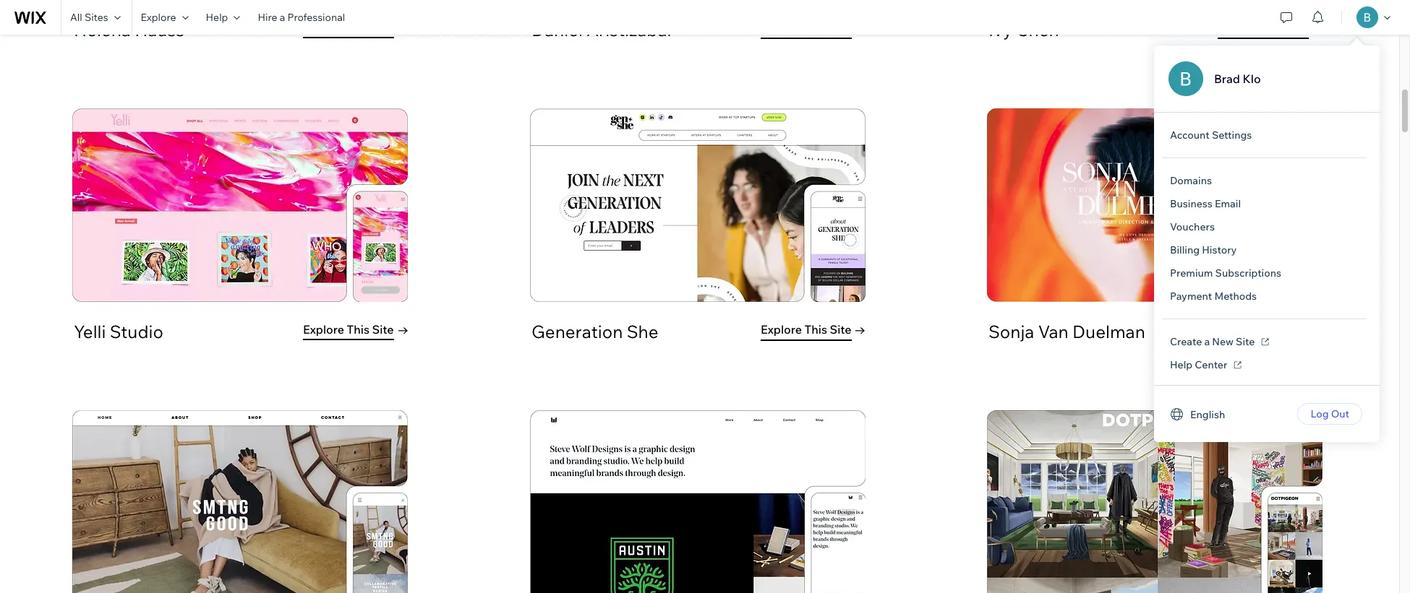 Task type: locate. For each thing, give the bounding box(es) containing it.
domains link
[[1158, 169, 1224, 192]]

all sites
[[70, 11, 108, 24]]

account
[[1170, 129, 1210, 142]]

site
[[1236, 336, 1255, 349]]

help for help center
[[1170, 359, 1193, 372]]

a right hire
[[280, 11, 285, 24]]

hire a professional
[[258, 11, 345, 24]]

help center
[[1170, 359, 1227, 372]]

help
[[206, 11, 228, 24], [1170, 359, 1193, 372]]

log out
[[1311, 408, 1349, 421]]

business email
[[1170, 197, 1241, 210]]

a inside hire a professional link
[[280, 11, 285, 24]]

help inside button
[[206, 11, 228, 24]]

vouchers
[[1170, 221, 1215, 234]]

payment methods link
[[1158, 285, 1268, 308]]

brad
[[1214, 72, 1240, 86]]

premium
[[1170, 267, 1213, 280]]

a inside create a new site link
[[1204, 336, 1210, 349]]

help down create
[[1170, 359, 1193, 372]]

billing history link
[[1158, 239, 1248, 262]]

0 vertical spatial help
[[206, 11, 228, 24]]

premium subscriptions
[[1170, 267, 1281, 280]]

vouchers link
[[1158, 215, 1226, 239]]

help left hire
[[206, 11, 228, 24]]

english
[[1190, 408, 1225, 421]]

1 horizontal spatial help
[[1170, 359, 1193, 372]]

1 horizontal spatial a
[[1204, 336, 1210, 349]]

0 vertical spatial a
[[280, 11, 285, 24]]

a for hire
[[280, 11, 285, 24]]

billing history
[[1170, 244, 1237, 257]]

a left new
[[1204, 336, 1210, 349]]

a
[[280, 11, 285, 24], [1204, 336, 1210, 349]]

0 horizontal spatial a
[[280, 11, 285, 24]]

1 vertical spatial help
[[1170, 359, 1193, 372]]

account settings
[[1170, 129, 1252, 142]]

1 vertical spatial a
[[1204, 336, 1210, 349]]

log
[[1311, 408, 1329, 421]]

create
[[1170, 336, 1202, 349]]

email
[[1215, 197, 1241, 210]]

brad klo
[[1214, 72, 1261, 86]]

0 horizontal spatial help
[[206, 11, 228, 24]]

help center link
[[1158, 354, 1252, 377]]



Task type: vqa. For each thing, say whether or not it's contained in the screenshot.
Search for tools, apps, help & more... field
no



Task type: describe. For each thing, give the bounding box(es) containing it.
business
[[1170, 197, 1213, 210]]

out
[[1331, 408, 1349, 421]]

subscriptions
[[1215, 267, 1281, 280]]

settings
[[1212, 129, 1252, 142]]

professional
[[287, 11, 345, 24]]

create a new site
[[1170, 336, 1255, 349]]

all
[[70, 11, 82, 24]]

payment methods
[[1170, 290, 1257, 303]]

account settings link
[[1158, 124, 1264, 147]]

help button
[[197, 0, 249, 35]]

sites
[[85, 11, 108, 24]]

klo
[[1243, 72, 1261, 86]]

create a new site link
[[1158, 330, 1279, 354]]

a for create
[[1204, 336, 1210, 349]]

english link
[[1158, 403, 1237, 426]]

methods
[[1214, 290, 1257, 303]]

center
[[1195, 359, 1227, 372]]

new
[[1212, 336, 1234, 349]]

payment
[[1170, 290, 1212, 303]]

explore
[[141, 11, 176, 24]]

help for help
[[206, 11, 228, 24]]

hire a professional link
[[249, 0, 354, 35]]

log out link
[[1298, 403, 1362, 425]]

history
[[1202, 244, 1237, 257]]

domains
[[1170, 174, 1212, 187]]

billing
[[1170, 244, 1200, 257]]

hire
[[258, 11, 277, 24]]

premium subscriptions link
[[1158, 262, 1293, 285]]

business email link
[[1158, 192, 1252, 215]]



